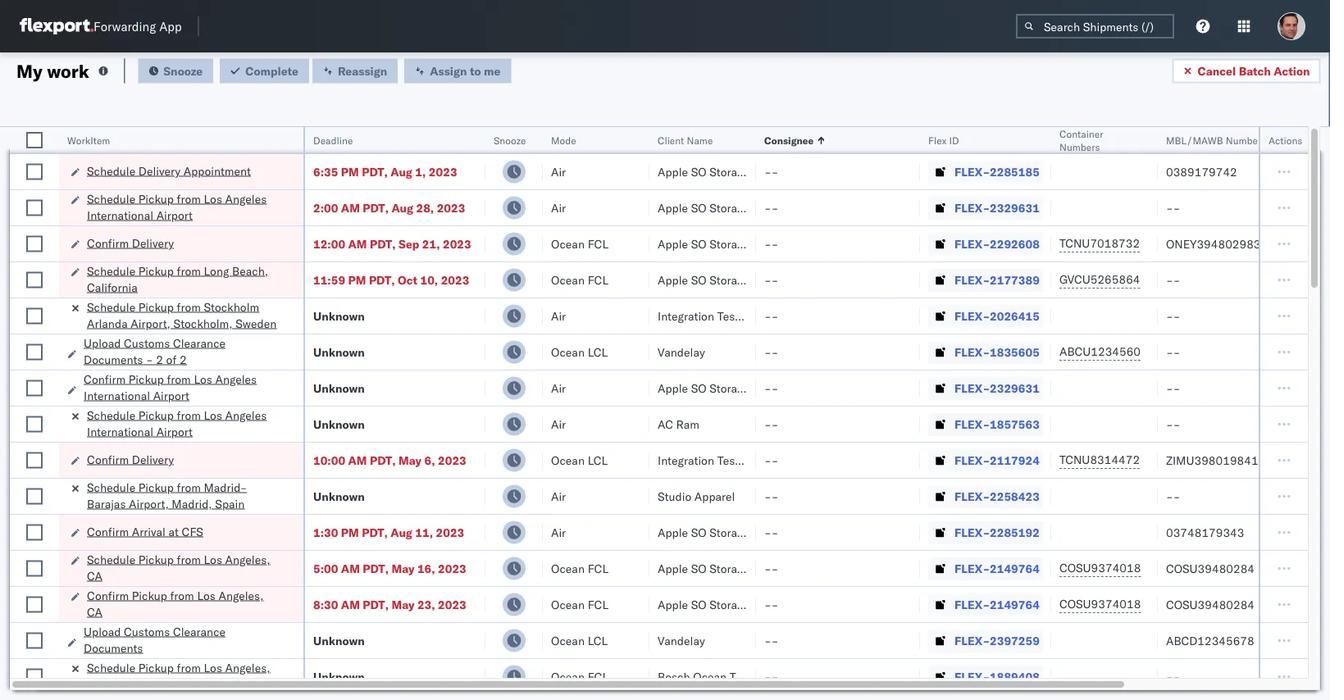 Task type: vqa. For each thing, say whether or not it's contained in the screenshot.


Task type: describe. For each thing, give the bounding box(es) containing it.
schedule inside schedule pickup from madrid– barajas airport, madrid, spain
[[87, 480, 135, 494]]

pdt, for 12:00
[[370, 237, 396, 251]]

pdt, for 11:59
[[369, 273, 395, 287]]

apple so storage (do not use) for 6:35 pm pdt, aug 1, 2023
[[658, 164, 834, 179]]

cancel batch action
[[1198, 64, 1310, 78]]

pdt, for 10:00
[[370, 453, 396, 467]]

sep
[[399, 237, 419, 251]]

5:00 am pdt, may 16, 2023
[[313, 561, 466, 576]]

pickup inside schedule pickup from madrid– barajas airport, madrid, spain
[[138, 480, 174, 494]]

storage for 6:35 pm pdt, aug 1, 2023
[[710, 164, 749, 179]]

cosu9374018 for 8:30 am pdt, may 23, 2023
[[1059, 597, 1141, 611]]

mbl/mawb
[[1166, 134, 1223, 146]]

so for 8:30 am pdt, may 23, 2023
[[691, 597, 707, 612]]

arrival
[[132, 524, 166, 539]]

upload customs clearance documents - 2 of 2 link
[[84, 335, 285, 368]]

flex-2149764 for 5:00 am pdt, may 16, 2023
[[955, 561, 1040, 576]]

from for schedule pickup from madrid– barajas airport, madrid, spain link
[[177, 480, 201, 494]]

flex id
[[928, 134, 959, 146]]

2 schedule pickup from los angeles international airport link from the top
[[87, 407, 282, 440]]

pdt, for 5:00
[[363, 561, 389, 576]]

1,
[[415, 164, 426, 179]]

flexport. image
[[20, 18, 93, 34]]

2 vertical spatial airport
[[156, 424, 193, 439]]

1857563
[[990, 417, 1040, 431]]

(do for 11,
[[752, 525, 776, 540]]

confirm pickup from los angeles, ca button
[[87, 588, 282, 622]]

resize handle column header for flex id
[[1032, 127, 1051, 700]]

madrid,
[[172, 497, 212, 511]]

fcl for 16,
[[588, 561, 608, 576]]

flex-2117924
[[955, 453, 1040, 467]]

5 fcl from the top
[[588, 670, 608, 684]]

flex-1857563
[[955, 417, 1040, 431]]

ocean fcl for 21,
[[551, 237, 608, 251]]

not for 16,
[[779, 561, 802, 576]]

tcnu8314472
[[1059, 453, 1140, 467]]

so for 12:00 am pdt, sep 21, 2023
[[691, 237, 707, 251]]

fcl for 23,
[[588, 597, 608, 612]]

upload customs clearance documents - 2 of 2 button
[[84, 335, 285, 369]]

actions
[[1269, 134, 1303, 146]]

am for 8:30
[[341, 597, 360, 612]]

21,
[[422, 237, 440, 251]]

container numbers
[[1059, 128, 1103, 153]]

15 flex- from the top
[[955, 670, 990, 684]]

2285192
[[990, 525, 1040, 540]]

ocean lcl for upload customs clearance documents - 2 of 2
[[551, 345, 608, 359]]

(do for 23,
[[752, 597, 776, 612]]

cancel
[[1198, 64, 1236, 78]]

(do for 10,
[[752, 273, 776, 287]]

10 flex- from the top
[[955, 489, 990, 504]]

schedule pickup from stockholm arlanda airport, stockholm, sweden link
[[87, 299, 282, 332]]

1:30 pm pdt, aug 11, 2023
[[313, 525, 464, 540]]

schedule pickup from long beach, california link
[[87, 263, 282, 296]]

confirm pickup from los angeles international airport
[[84, 372, 257, 403]]

pickup down confirm pickup from los angeles international airport at the bottom left
[[138, 408, 174, 422]]

confirm delivery link for 12:00 am pdt, sep 21, 2023
[[87, 235, 174, 251]]

apple so storage (do not use) for 12:00 am pdt, sep 21, 2023
[[658, 237, 834, 251]]

2023 for 10:00 am pdt, may 6, 2023
[[438, 453, 466, 467]]

pm for 11:59
[[348, 273, 366, 287]]

2 air from the top
[[551, 201, 566, 215]]

13 flex- from the top
[[955, 597, 990, 612]]

angeles for schedule pickup from los angeles international airport button at the left of the page
[[225, 191, 267, 206]]

2023 for 11:59 pm pdt, oct 10, 2023
[[441, 273, 469, 287]]

mbl/mawb numbers
[[1166, 134, 1266, 146]]

schedule pickup from los angeles international airport for 1st schedule pickup from los angeles international airport link
[[87, 191, 267, 222]]

pickup down schedule delivery appointment button at top left
[[138, 191, 174, 206]]

schedule pickup from los angeles, ca inside button
[[87, 552, 270, 583]]

from for schedule pickup from stockholm arlanda airport, stockholm, sweden link
[[177, 300, 201, 314]]

2 flex- from the top
[[955, 201, 990, 215]]

2 vertical spatial angeles
[[225, 408, 267, 422]]

8:30 am pdt, may 23, 2023
[[313, 597, 466, 612]]

confirm arrival at cfs link
[[87, 524, 203, 540]]

6 flex- from the top
[[955, 345, 990, 359]]

1 flex- from the top
[[955, 164, 990, 179]]

4 resize handle column header from the left
[[523, 127, 543, 700]]

flex-2285192
[[955, 525, 1040, 540]]

use) for 28,
[[805, 201, 834, 215]]

pickup inside confirm pickup from los angeles, ca
[[132, 588, 167, 603]]

delivery for 10:00 am pdt, may 6, 2023
[[132, 452, 174, 467]]

airport for schedule pickup from los angeles international airport button at the left of the page
[[156, 208, 193, 222]]

los down 'upload customs clearance documents' button
[[204, 661, 222, 675]]

arlanda
[[87, 316, 128, 330]]

4 air from the top
[[551, 381, 566, 395]]

flex-2329631 for 2:00 am pdt, aug 28, 2023
[[955, 201, 1040, 215]]

14 flex- from the top
[[955, 633, 990, 648]]

1 schedule pickup from los angeles, ca link from the top
[[87, 551, 282, 584]]

- inside upload customs clearance documents - 2 of 2
[[146, 352, 153, 367]]

resize handle column header for client name
[[736, 127, 756, 700]]

6,
[[424, 453, 435, 467]]

bosch
[[658, 670, 690, 684]]

forwarding app
[[93, 18, 182, 34]]

mode button
[[543, 130, 633, 147]]

flex-2258423
[[955, 489, 1040, 504]]

2329631 for 2:00 am pdt, aug 28, 2023
[[990, 201, 1040, 215]]

use) for 21,
[[805, 237, 834, 251]]

1 resize handle column header from the left
[[39, 127, 59, 700]]

lcl for flex-1835605
[[588, 345, 608, 359]]

beach,
[[232, 264, 268, 278]]

confirm delivery link for 10:00 am pdt, may 6, 2023
[[87, 451, 174, 468]]

11:59
[[313, 273, 345, 287]]

pdt, for 6:35
[[362, 164, 388, 179]]

10:00
[[313, 453, 345, 467]]

storage for 11:59 pm pdt, oct 10, 2023
[[710, 273, 749, 287]]

3 ca from the top
[[87, 677, 102, 691]]

not for 21,
[[779, 237, 802, 251]]

resize handle column header for consignee
[[900, 127, 920, 700]]

apple for 5:00 am pdt, may 16, 2023
[[658, 561, 688, 576]]

schedule delivery appointment link
[[87, 163, 251, 179]]

2 2 from the left
[[179, 352, 187, 367]]

studio apparel
[[658, 489, 735, 504]]

forwarding
[[93, 18, 156, 34]]

tcnu7018732
[[1059, 236, 1140, 251]]

flex-2329631 for unknown
[[955, 381, 1040, 395]]

2397259
[[990, 633, 1040, 648]]

numbers for mbl/mawb numbers
[[1226, 134, 1266, 146]]

apple so storage (do not use) for 8:30 am pdt, may 23, 2023
[[658, 597, 834, 612]]

5 flex- from the top
[[955, 309, 990, 323]]

6 air from the top
[[551, 489, 566, 504]]

5 ocean fcl from the top
[[551, 670, 608, 684]]

confirm arrival at cfs button
[[87, 524, 203, 542]]

apple for 12:00 am pdt, sep 21, 2023
[[658, 237, 688, 251]]

upload customs clearance documents
[[84, 624, 226, 655]]

7 flex- from the top
[[955, 381, 990, 395]]

unknown for flex-2026415
[[313, 309, 365, 323]]

upload for upload customs clearance documents
[[84, 624, 121, 639]]

client name
[[658, 134, 713, 146]]

storage for 8:30 am pdt, may 23, 2023
[[710, 597, 749, 612]]

zimu398019841
[[1166, 453, 1258, 467]]

documents for upload customs clearance documents - 2 of 2
[[84, 352, 143, 367]]

12 flex- from the top
[[955, 561, 990, 576]]

ca for 5:00 am pdt, may 16, 2023
[[87, 569, 102, 583]]

5 air from the top
[[551, 417, 566, 431]]

appointment
[[184, 164, 251, 178]]

oct
[[398, 273, 417, 287]]

use) for 23,
[[805, 597, 834, 612]]

apparel
[[694, 489, 735, 504]]

flex-2397259
[[955, 633, 1040, 648]]

flex
[[928, 134, 947, 146]]

from for second "schedule pickup from los angeles, ca" "link" from the bottom of the page
[[177, 552, 201, 567]]

angeles, for 8:30 am pdt, may 23, 2023
[[219, 588, 264, 603]]

ac
[[658, 417, 673, 431]]

snooze
[[494, 134, 526, 146]]

mode
[[551, 134, 576, 146]]

vandelay for flex-1835605
[[658, 345, 705, 359]]

barajas
[[87, 497, 126, 511]]

long
[[204, 264, 229, 278]]

workitem
[[67, 134, 110, 146]]

pickup down the upload customs clearance documents
[[138, 661, 174, 675]]

storage for 5:00 am pdt, may 16, 2023
[[710, 561, 749, 576]]

so for unknown
[[691, 381, 707, 395]]

california
[[87, 280, 138, 294]]

documents for upload customs clearance documents
[[84, 641, 143, 655]]

flex-2285185
[[955, 164, 1040, 179]]

angeles for confirm pickup from los angeles international airport button
[[215, 372, 257, 386]]

23,
[[417, 597, 435, 612]]

12:00
[[313, 237, 345, 251]]

schedule pickup from stockholm arlanda airport, stockholm, sweden
[[87, 300, 277, 330]]

schedule inside schedule pickup from long beach, california
[[87, 264, 135, 278]]

2 schedule pickup from los angeles, ca from the top
[[87, 661, 270, 691]]

ocean fcl for 10,
[[551, 273, 608, 287]]

apple for 2:00 am pdt, aug 28, 2023
[[658, 201, 688, 215]]

so for 1:30 pm pdt, aug 11, 2023
[[691, 525, 707, 540]]

2023 for 2:00 am pdt, aug 28, 2023
[[437, 201, 465, 215]]

spain
[[215, 497, 245, 511]]

confirm delivery button for 10:00 am pdt, may 6, 2023
[[87, 451, 174, 469]]

schedule pickup from madrid– barajas airport, madrid, spain link
[[87, 479, 282, 512]]

7 air from the top
[[551, 525, 566, 540]]

schedule pickup from los angeles international airport button
[[87, 191, 282, 225]]

workitem button
[[59, 130, 287, 147]]

pm for 6:35
[[341, 164, 359, 179]]

11 flex- from the top
[[955, 525, 990, 540]]

schedule inside schedule pickup from stockholm arlanda airport, stockholm, sweden
[[87, 300, 135, 314]]

angeles, for 5:00 am pdt, may 16, 2023
[[225, 552, 270, 567]]

apple so storage (do not use) for 11:59 pm pdt, oct 10, 2023
[[658, 273, 834, 287]]

0389179742
[[1166, 164, 1237, 179]]

pickup inside schedule pickup from stockholm arlanda airport, stockholm, sweden
[[138, 300, 174, 314]]

confirm pickup from los angeles international airport link
[[84, 371, 285, 404]]

deadline button
[[305, 130, 469, 147]]

1 schedule pickup from los angeles international airport link from the top
[[87, 191, 282, 223]]

from for confirm pickup from los angeles, ca link
[[170, 588, 194, 603]]

cfs
[[182, 524, 203, 539]]

use) for 10,
[[805, 273, 834, 287]]

id
[[949, 134, 959, 146]]

action
[[1274, 64, 1310, 78]]

10,
[[420, 273, 438, 287]]

3 flex- from the top
[[955, 237, 990, 251]]

abcu1234560
[[1059, 344, 1141, 359]]

consignee button
[[756, 130, 904, 147]]

at
[[168, 524, 179, 539]]

(do for 1,
[[752, 164, 776, 179]]



Task type: locate. For each thing, give the bounding box(es) containing it.
clearance
[[173, 336, 226, 350], [173, 624, 226, 639]]

0 vertical spatial documents
[[84, 352, 143, 367]]

0 vertical spatial airport
[[156, 208, 193, 222]]

2149764 down 2285192
[[990, 561, 1040, 576]]

2 use) from the top
[[805, 201, 834, 215]]

1 vertical spatial schedule pickup from los angeles, ca
[[87, 661, 270, 691]]

0 vertical spatial customs
[[124, 336, 170, 350]]

container
[[1059, 128, 1103, 140]]

airport, up upload customs clearance documents - 2 of 2
[[131, 316, 171, 330]]

1 vertical spatial vandelay
[[658, 633, 705, 648]]

3 lcl from the top
[[588, 633, 608, 648]]

4 not from the top
[[779, 273, 802, 287]]

flex- down the flex-2026415
[[955, 345, 990, 359]]

1 vertical spatial ocean lcl
[[551, 453, 608, 467]]

customs inside the upload customs clearance documents
[[124, 624, 170, 639]]

documents inside the upload customs clearance documents
[[84, 641, 143, 655]]

0 vertical spatial cosu39480284
[[1166, 561, 1255, 576]]

ocean lcl for confirm delivery
[[551, 453, 608, 467]]

pdt, down 6:35 pm pdt, aug 1, 2023
[[363, 201, 389, 215]]

ca down the upload customs clearance documents
[[87, 677, 102, 691]]

flex-2329631 down flex-2285185 at the right top
[[955, 201, 1040, 215]]

2 vertical spatial angeles,
[[225, 661, 270, 675]]

from for confirm pickup from los angeles international airport 'link' at the left bottom of page
[[167, 372, 191, 386]]

1 vertical spatial cosu9374018
[[1059, 597, 1141, 611]]

ocean lcl for upload customs clearance documents
[[551, 633, 608, 648]]

5 use) from the top
[[805, 381, 834, 395]]

confirm delivery link up california on the top of page
[[87, 235, 174, 251]]

2023 right 23,
[[438, 597, 466, 612]]

pm right 1:30
[[341, 525, 359, 540]]

1 customs from the top
[[124, 336, 170, 350]]

storage for 2:00 am pdt, aug 28, 2023
[[710, 201, 749, 215]]

pdt,
[[362, 164, 388, 179], [363, 201, 389, 215], [370, 237, 396, 251], [369, 273, 395, 287], [370, 453, 396, 467], [362, 525, 388, 540], [363, 561, 389, 576], [363, 597, 389, 612]]

pdt, down 5:00 am pdt, may 16, 2023
[[363, 597, 389, 612]]

1 vertical spatial 2149764
[[990, 597, 1040, 612]]

los down schedule pickup from los angeles, ca button at the bottom left of the page
[[197, 588, 216, 603]]

1 vertical spatial upload
[[84, 624, 121, 639]]

0 vertical spatial ca
[[87, 569, 102, 583]]

aug for 28,
[[392, 201, 413, 215]]

unknown
[[313, 309, 365, 323], [313, 345, 365, 359], [313, 381, 365, 395], [313, 417, 365, 431], [313, 489, 365, 504], [313, 633, 365, 648], [313, 670, 365, 684]]

5 so from the top
[[691, 381, 707, 395]]

delivery inside schedule delivery appointment 'link'
[[138, 164, 181, 178]]

resize handle column header for container numbers
[[1138, 127, 1158, 700]]

1 vertical spatial confirm delivery
[[87, 452, 174, 467]]

flex- down flex-2258423
[[955, 525, 990, 540]]

0 vertical spatial 2329631
[[990, 201, 1040, 215]]

schedule pickup from madrid– barajas airport, madrid, spain
[[87, 480, 247, 511]]

8 (do from the top
[[752, 597, 776, 612]]

confirm delivery button for 12:00 am pdt, sep 21, 2023
[[87, 235, 174, 253]]

1 vertical spatial ca
[[87, 605, 102, 619]]

flex- down flex-2285192
[[955, 561, 990, 576]]

unknown for flex-2258423
[[313, 489, 365, 504]]

cancel batch action button
[[1172, 59, 1321, 83]]

international down confirm pickup from los angeles international airport at the bottom left
[[87, 424, 153, 439]]

2 documents from the top
[[84, 641, 143, 655]]

ac ram
[[658, 417, 699, 431]]

upload inside upload customs clearance documents - 2 of 2
[[84, 336, 121, 350]]

flex-2329631 down flex-1835605
[[955, 381, 1040, 395]]

flex- down flex-2285185 at the right top
[[955, 201, 990, 215]]

from down schedule pickup from los angeles, ca button at the bottom left of the page
[[170, 588, 194, 603]]

schedule pickup from long beach, california
[[87, 264, 268, 294]]

international for schedule pickup from los angeles international airport button at the left of the page
[[87, 208, 153, 222]]

ca down the confirm arrival at cfs "button"
[[87, 569, 102, 583]]

from up stockholm,
[[177, 300, 201, 314]]

1 vertical spatial schedule pickup from los angeles, ca link
[[87, 660, 282, 693]]

international inside confirm pickup from los angeles international airport
[[84, 388, 150, 403]]

los for schedule pickup from los angeles international airport button at the left of the page
[[204, 191, 222, 206]]

4 ocean fcl from the top
[[551, 597, 608, 612]]

flex-2329631 button
[[928, 196, 1043, 219], [928, 196, 1043, 219], [928, 377, 1043, 400], [928, 377, 1043, 400]]

0 vertical spatial flex-2149764
[[955, 561, 1040, 576]]

test
[[730, 670, 751, 684]]

cosu39480284 up abcd12345678 on the right of page
[[1166, 597, 1255, 612]]

fcl for 21,
[[588, 237, 608, 251]]

airport down the of at the bottom of page
[[153, 388, 189, 403]]

1 horizontal spatial 2
[[179, 352, 187, 367]]

los inside schedule pickup from los angeles, ca button
[[204, 552, 222, 567]]

client name button
[[649, 130, 740, 147]]

0 vertical spatial schedule pickup from los angeles, ca
[[87, 552, 270, 583]]

2 vertical spatial pm
[[341, 525, 359, 540]]

6 (do from the top
[[752, 525, 776, 540]]

numbers for container numbers
[[1059, 141, 1100, 153]]

from inside confirm pickup from los angeles, ca
[[170, 588, 194, 603]]

2329631 for unknown
[[990, 381, 1040, 395]]

confirm down the arlanda
[[84, 372, 126, 386]]

may for 6,
[[399, 453, 422, 467]]

stockholm
[[204, 300, 259, 314]]

2 ocean lcl from the top
[[551, 453, 608, 467]]

lcl for flex-2397259
[[588, 633, 608, 648]]

None checkbox
[[26, 132, 43, 148], [26, 200, 43, 216], [26, 272, 43, 288], [26, 308, 43, 324], [26, 344, 43, 360], [26, 380, 43, 396], [26, 597, 43, 613], [26, 633, 43, 649], [26, 132, 43, 148], [26, 200, 43, 216], [26, 272, 43, 288], [26, 308, 43, 324], [26, 344, 43, 360], [26, 380, 43, 396], [26, 597, 43, 613], [26, 633, 43, 649]]

may for 16,
[[392, 561, 415, 576]]

1 so from the top
[[691, 164, 707, 179]]

2 vandelay from the top
[[658, 633, 705, 648]]

0 vertical spatial pm
[[341, 164, 359, 179]]

0 vertical spatial airport,
[[131, 316, 171, 330]]

2 vertical spatial ocean lcl
[[551, 633, 608, 648]]

angeles down upload customs clearance documents - 2 of 2 button
[[215, 372, 257, 386]]

flex- down flex-2397259
[[955, 670, 990, 684]]

2 2329631 from the top
[[990, 381, 1040, 395]]

confirm delivery up barajas
[[87, 452, 174, 467]]

Search Shipments (/) text field
[[1016, 14, 1174, 39]]

flex-2149764
[[955, 561, 1040, 576], [955, 597, 1040, 612]]

schedule delivery appointment button
[[87, 163, 251, 181]]

confirm delivery link up barajas
[[87, 451, 174, 468]]

angeles, down 'upload customs clearance documents' button
[[225, 661, 270, 675]]

am for 5:00
[[341, 561, 360, 576]]

unknown for flex-2397259
[[313, 633, 365, 648]]

0 vertical spatial international
[[87, 208, 153, 222]]

None checkbox
[[26, 164, 43, 180], [26, 236, 43, 252], [26, 416, 43, 433], [26, 452, 43, 469], [26, 488, 43, 505], [26, 524, 43, 541], [26, 560, 43, 577], [26, 669, 43, 685], [26, 164, 43, 180], [26, 236, 43, 252], [26, 416, 43, 433], [26, 452, 43, 469], [26, 488, 43, 505], [26, 524, 43, 541], [26, 560, 43, 577], [26, 669, 43, 685]]

from down cfs
[[177, 552, 201, 567]]

1 fcl from the top
[[588, 237, 608, 251]]

pdt, left sep
[[370, 237, 396, 251]]

resize handle column header for workitem
[[284, 127, 303, 700]]

2 right the of at the bottom of page
[[179, 352, 187, 367]]

schedule pickup from los angeles, ca button
[[87, 551, 282, 586]]

(do for 16,
[[752, 561, 776, 576]]

angeles inside confirm pickup from los angeles international airport
[[215, 372, 257, 386]]

2 lcl from the top
[[588, 453, 608, 467]]

pdt, down 1:30 pm pdt, aug 11, 2023
[[363, 561, 389, 576]]

0 vertical spatial confirm delivery link
[[87, 235, 174, 251]]

fcl for 10,
[[588, 273, 608, 287]]

6:35 pm pdt, aug 1, 2023
[[313, 164, 457, 179]]

clearance inside upload customs clearance documents - 2 of 2
[[173, 336, 226, 350]]

2 cosu39480284 from the top
[[1166, 597, 1255, 612]]

4 (do from the top
[[752, 273, 776, 287]]

from
[[177, 191, 201, 206], [177, 264, 201, 278], [177, 300, 201, 314], [167, 372, 191, 386], [177, 408, 201, 422], [177, 480, 201, 494], [177, 552, 201, 567], [170, 588, 194, 603], [177, 661, 201, 675]]

1 vertical spatial lcl
[[588, 453, 608, 467]]

2 ocean fcl from the top
[[551, 273, 608, 287]]

delivery up schedule pickup from long beach, california
[[132, 236, 174, 250]]

documents inside upload customs clearance documents - 2 of 2
[[84, 352, 143, 367]]

batch
[[1239, 64, 1271, 78]]

storage for 1:30 pm pdt, aug 11, 2023
[[710, 525, 749, 540]]

los inside confirm pickup from los angeles international airport
[[194, 372, 212, 386]]

resize handle column header for deadline
[[466, 127, 485, 700]]

cosu39480284 down 03748179343
[[1166, 561, 1255, 576]]

schedule inside schedule pickup from los angeles, ca button
[[87, 552, 135, 567]]

airport down schedule delivery appointment button at top left
[[156, 208, 193, 222]]

aug left 11,
[[391, 525, 412, 540]]

1 confirm delivery from the top
[[87, 236, 174, 250]]

1 2 from the left
[[156, 352, 163, 367]]

angeles down confirm pickup from los angeles international airport button
[[225, 408, 267, 422]]

from down schedule delivery appointment button at top left
[[177, 191, 201, 206]]

--
[[764, 164, 779, 179], [764, 201, 779, 215], [1166, 201, 1180, 215], [764, 237, 779, 251], [764, 273, 779, 287], [1166, 273, 1180, 287], [764, 309, 779, 323], [1166, 309, 1180, 323], [764, 345, 779, 359], [1166, 345, 1180, 359], [764, 381, 779, 395], [1166, 381, 1180, 395], [764, 417, 779, 431], [1166, 417, 1180, 431], [764, 453, 779, 467], [764, 489, 779, 504], [1166, 489, 1180, 504], [764, 525, 779, 540], [764, 561, 779, 576], [764, 597, 779, 612], [764, 633, 779, 648], [764, 670, 779, 684], [1166, 670, 1180, 684]]

from for 1st schedule pickup from los angeles international airport link
[[177, 191, 201, 206]]

0 vertical spatial confirm delivery
[[87, 236, 174, 250]]

documents down confirm pickup from los angeles, ca
[[84, 641, 143, 655]]

los up confirm pickup from los angeles, ca link
[[204, 552, 222, 567]]

7 so from the top
[[691, 561, 707, 576]]

0 vertical spatial vandelay
[[658, 345, 705, 359]]

1 vertical spatial flex-2329631
[[955, 381, 1040, 395]]

unknown for flex-1835605
[[313, 345, 365, 359]]

flex- down flex-2177389 at right
[[955, 309, 990, 323]]

delivery for 12:00 am pdt, sep 21, 2023
[[132, 236, 174, 250]]

am right 8:30
[[341, 597, 360, 612]]

2 upload from the top
[[84, 624, 121, 639]]

0 vertical spatial lcl
[[588, 345, 608, 359]]

confirm delivery up california on the top of page
[[87, 236, 174, 250]]

pickup up schedule pickup from stockholm arlanda airport, stockholm, sweden
[[138, 264, 174, 278]]

delivery for 6:35 pm pdt, aug 1, 2023
[[138, 164, 181, 178]]

confirm arrival at cfs
[[87, 524, 203, 539]]

6 not from the top
[[779, 525, 802, 540]]

1 vertical spatial may
[[392, 561, 415, 576]]

2 storage from the top
[[710, 201, 749, 215]]

upload inside the upload customs clearance documents
[[84, 624, 121, 639]]

confirm for 12:00
[[87, 236, 129, 250]]

flex-2292608
[[955, 237, 1040, 251]]

so for 2:00 am pdt, aug 28, 2023
[[691, 201, 707, 215]]

4 storage from the top
[[710, 273, 749, 287]]

airport, for arlanda
[[131, 316, 171, 330]]

aug for 11,
[[391, 525, 412, 540]]

2 vertical spatial delivery
[[132, 452, 174, 467]]

clearance inside the upload customs clearance documents
[[173, 624, 226, 639]]

flex-2177389 button
[[928, 269, 1043, 292], [928, 269, 1043, 292]]

pdt, for 8:30
[[363, 597, 389, 612]]

schedule pickup from los angeles, ca
[[87, 552, 270, 583], [87, 661, 270, 691]]

0 vertical spatial schedule pickup from los angeles international airport
[[87, 191, 267, 222]]

from inside schedule pickup from madrid– barajas airport, madrid, spain
[[177, 480, 201, 494]]

from down the of at the bottom of page
[[167, 372, 191, 386]]

8 apple from the top
[[658, 597, 688, 612]]

0 vertical spatial ocean lcl
[[551, 345, 608, 359]]

1 vertical spatial cosu39480284
[[1166, 597, 1255, 612]]

(do for 21,
[[752, 237, 776, 251]]

from left long
[[177, 264, 201, 278]]

pdt, down deadline button
[[362, 164, 388, 179]]

ca for 8:30 am pdt, may 23, 2023
[[87, 605, 102, 619]]

3 air from the top
[[551, 309, 566, 323]]

1 vertical spatial aug
[[392, 201, 413, 215]]

0 vertical spatial confirm delivery button
[[87, 235, 174, 253]]

aug left 1,
[[391, 164, 412, 179]]

pdt, left oct on the left top of the page
[[369, 273, 395, 287]]

lcl
[[588, 345, 608, 359], [588, 453, 608, 467], [588, 633, 608, 648]]

6 apple so storage (do not use) from the top
[[658, 525, 834, 540]]

flex-2149764 up flex-2397259
[[955, 597, 1040, 612]]

aug left '28,'
[[392, 201, 413, 215]]

1 (do from the top
[[752, 164, 776, 179]]

from up the madrid,
[[177, 480, 201, 494]]

5 unknown from the top
[[313, 489, 365, 504]]

from for the schedule pickup from long beach, california link
[[177, 264, 201, 278]]

3 apple so storage (do not use) from the top
[[658, 237, 834, 251]]

work
[[47, 59, 89, 82]]

2 vertical spatial may
[[392, 597, 415, 612]]

airport inside confirm pickup from los angeles international airport
[[153, 388, 189, 403]]

los inside confirm pickup from los angeles, ca
[[197, 588, 216, 603]]

from inside schedule pickup from stockholm arlanda airport, stockholm, sweden
[[177, 300, 201, 314]]

5 (do from the top
[[752, 381, 776, 395]]

my
[[16, 59, 42, 82]]

2 schedule pickup from los angeles international airport from the top
[[87, 408, 267, 439]]

2023 for 5:00 am pdt, may 16, 2023
[[438, 561, 466, 576]]

am right 12:00 on the top
[[348, 237, 367, 251]]

2 flex-2149764 from the top
[[955, 597, 1040, 612]]

1 vertical spatial 2329631
[[990, 381, 1040, 395]]

customs
[[124, 336, 170, 350], [124, 624, 170, 639]]

numbers left actions
[[1226, 134, 1266, 146]]

delivery up schedule pickup from madrid– barajas airport, madrid, spain
[[132, 452, 174, 467]]

1 clearance from the top
[[173, 336, 226, 350]]

ca inside confirm pickup from los angeles, ca
[[87, 605, 102, 619]]

1 vertical spatial flex-2149764
[[955, 597, 1040, 612]]

airport, inside schedule pickup from madrid– barajas airport, madrid, spain
[[129, 497, 169, 511]]

schedule pickup from los angeles international airport inside button
[[87, 191, 267, 222]]

from down 'upload customs clearance documents' button
[[177, 661, 201, 675]]

3 unknown from the top
[[313, 381, 365, 395]]

2 schedule pickup from los angeles, ca link from the top
[[87, 660, 282, 693]]

1 cosu39480284 from the top
[[1166, 561, 1255, 576]]

0 vertical spatial cosu9374018
[[1059, 561, 1141, 575]]

2 (do from the top
[[752, 201, 776, 215]]

pickup inside confirm pickup from los angeles international airport
[[129, 372, 164, 386]]

los down the 'appointment'
[[204, 191, 222, 206]]

1 vertical spatial customs
[[124, 624, 170, 639]]

international for confirm pickup from los angeles international airport button
[[84, 388, 150, 403]]

1 flex-2149764 from the top
[[955, 561, 1040, 576]]

international down upload customs clearance documents - 2 of 2
[[84, 388, 150, 403]]

2023 right 11,
[[436, 525, 464, 540]]

apple for 11:59 pm pdt, oct 10, 2023
[[658, 273, 688, 287]]

1 upload from the top
[[84, 336, 121, 350]]

pm for 1:30
[[341, 525, 359, 540]]

schedule inside schedule pickup from los angeles international airport button
[[87, 191, 135, 206]]

not for 23,
[[779, 597, 802, 612]]

2023 for 8:30 am pdt, may 23, 2023
[[438, 597, 466, 612]]

0 vertical spatial angeles
[[225, 191, 267, 206]]

8 flex- from the top
[[955, 417, 990, 431]]

1 not from the top
[[779, 164, 802, 179]]

flex-2177389
[[955, 273, 1040, 287]]

am
[[341, 201, 360, 215], [348, 237, 367, 251], [348, 453, 367, 467], [341, 561, 360, 576], [341, 597, 360, 612]]

1 vertical spatial angeles
[[215, 372, 257, 386]]

pickup inside schedule pickup from long beach, california
[[138, 264, 174, 278]]

from for 1st "schedule pickup from los angeles, ca" "link" from the bottom of the page
[[177, 661, 201, 675]]

confirm inside "button"
[[87, 524, 129, 539]]

mbl/mawb numbers button
[[1158, 130, 1330, 147]]

5 apple from the top
[[658, 381, 688, 395]]

apple so storage (do not use)
[[658, 164, 834, 179], [658, 201, 834, 215], [658, 237, 834, 251], [658, 273, 834, 287], [658, 381, 834, 395], [658, 525, 834, 540], [658, 561, 834, 576], [658, 597, 834, 612]]

name
[[687, 134, 713, 146]]

0 vertical spatial upload
[[84, 336, 121, 350]]

flex-2397259 button
[[928, 629, 1043, 652], [928, 629, 1043, 652]]

clearance down stockholm,
[[173, 336, 226, 350]]

flex-2026415
[[955, 309, 1040, 323]]

flex- up flex-2177389 at right
[[955, 237, 990, 251]]

confirm inside confirm pickup from los angeles international airport
[[84, 372, 126, 386]]

unknown for flex-2329631
[[313, 381, 365, 395]]

1 schedule pickup from los angeles, ca from the top
[[87, 552, 270, 583]]

2023 right the 16,
[[438, 561, 466, 576]]

pdt, left 6,
[[370, 453, 396, 467]]

6 storage from the top
[[710, 525, 749, 540]]

angeles
[[225, 191, 267, 206], [215, 372, 257, 386], [225, 408, 267, 422]]

flex- up flex-2117924 at right
[[955, 417, 990, 431]]

2 not from the top
[[779, 201, 802, 215]]

schedule pickup from los angeles international airport link down confirm pickup from los angeles international airport button
[[87, 407, 282, 440]]

1 vertical spatial international
[[84, 388, 150, 403]]

2 vertical spatial aug
[[391, 525, 412, 540]]

flex-2149764 down flex-2285192
[[955, 561, 1040, 576]]

5 schedule from the top
[[87, 408, 135, 422]]

pm right 6:35
[[341, 164, 359, 179]]

5 storage from the top
[[710, 381, 749, 395]]

2329631
[[990, 201, 1040, 215], [990, 381, 1040, 395]]

7 unknown from the top
[[313, 670, 365, 684]]

los down confirm pickup from los angeles international airport button
[[204, 408, 222, 422]]

2 vertical spatial ca
[[87, 677, 102, 691]]

pm right 11:59
[[348, 273, 366, 287]]

flex-2117924 button
[[928, 449, 1043, 472], [928, 449, 1043, 472]]

studio
[[658, 489, 691, 504]]

not for 11,
[[779, 525, 802, 540]]

pdt, for 1:30
[[362, 525, 388, 540]]

1 use) from the top
[[805, 164, 834, 179]]

airport, for barajas
[[129, 497, 169, 511]]

customs for upload customs clearance documents - 2 of 2
[[124, 336, 170, 350]]

0 horizontal spatial 2
[[156, 352, 163, 367]]

0 vertical spatial schedule pickup from los angeles international airport link
[[87, 191, 282, 223]]

ocean fcl for 23,
[[551, 597, 608, 612]]

confirm delivery for 10:00 am pdt, may 6, 2023
[[87, 452, 174, 467]]

clearance for upload customs clearance documents
[[173, 624, 226, 639]]

apple for 8:30 am pdt, may 23, 2023
[[658, 597, 688, 612]]

schedule pickup from los angeles, ca link up confirm pickup from los angeles, ca link
[[87, 551, 282, 584]]

schedule delivery appointment
[[87, 164, 251, 178]]

0 vertical spatial angeles,
[[225, 552, 270, 567]]

2023 right 21,
[[443, 237, 471, 251]]

2149764 for 5:00 am pdt, may 16, 2023
[[990, 561, 1040, 576]]

2 vertical spatial lcl
[[588, 633, 608, 648]]

1 vertical spatial airport,
[[129, 497, 169, 511]]

6 resize handle column header from the left
[[736, 127, 756, 700]]

7 schedule from the top
[[87, 552, 135, 567]]

2285185
[[990, 164, 1040, 179]]

not
[[779, 164, 802, 179], [779, 201, 802, 215], [779, 237, 802, 251], [779, 273, 802, 287], [779, 381, 802, 395], [779, 525, 802, 540], [779, 561, 802, 576], [779, 597, 802, 612]]

use) for 11,
[[805, 525, 834, 540]]

vandelay
[[658, 345, 705, 359], [658, 633, 705, 648]]

confirm pickup from los angeles, ca link
[[87, 588, 282, 620]]

pickup down the arrival
[[138, 552, 174, 567]]

1 vertical spatial schedule pickup from los angeles international airport link
[[87, 407, 282, 440]]

upload for upload customs clearance documents - 2 of 2
[[84, 336, 121, 350]]

2 vertical spatial international
[[87, 424, 153, 439]]

3 storage from the top
[[710, 237, 749, 251]]

confirm inside confirm pickup from los angeles, ca
[[87, 588, 129, 603]]

10 resize handle column header from the left
[[1288, 127, 1308, 700]]

1 lcl from the top
[[588, 345, 608, 359]]

flex- down flex id button
[[955, 164, 990, 179]]

1 vertical spatial airport
[[153, 388, 189, 403]]

flex-1835605
[[955, 345, 1040, 359]]

schedule pickup from los angeles, ca down 'upload customs clearance documents' button
[[87, 661, 270, 691]]

1 vertical spatial documents
[[84, 641, 143, 655]]

upload customs clearance documents link
[[84, 624, 285, 656]]

1 cosu9374018 from the top
[[1059, 561, 1141, 575]]

apple for 6:35 pm pdt, aug 1, 2023
[[658, 164, 688, 179]]

3 fcl from the top
[[588, 561, 608, 576]]

los inside schedule pickup from los angeles international airport button
[[204, 191, 222, 206]]

2177389
[[990, 273, 1040, 287]]

flex-2149764 for 8:30 am pdt, may 23, 2023
[[955, 597, 1040, 612]]

schedule pickup from los angeles, ca up confirm pickup from los angeles, ca
[[87, 552, 270, 583]]

2:00
[[313, 201, 338, 215]]

apple for 1:30 pm pdt, aug 11, 2023
[[658, 525, 688, 540]]

2 confirm delivery button from the top
[[87, 451, 174, 469]]

documents
[[84, 352, 143, 367], [84, 641, 143, 655]]

7 (do from the top
[[752, 561, 776, 576]]

air
[[551, 164, 566, 179], [551, 201, 566, 215], [551, 309, 566, 323], [551, 381, 566, 395], [551, 417, 566, 431], [551, 489, 566, 504], [551, 525, 566, 540]]

may left 23,
[[392, 597, 415, 612]]

schedule
[[87, 164, 135, 178], [87, 191, 135, 206], [87, 264, 135, 278], [87, 300, 135, 314], [87, 408, 135, 422], [87, 480, 135, 494], [87, 552, 135, 567], [87, 661, 135, 675]]

from inside schedule pickup from long beach, california
[[177, 264, 201, 278]]

confirm delivery button up barajas
[[87, 451, 174, 469]]

9 flex- from the top
[[955, 453, 990, 467]]

2 resize handle column header from the left
[[284, 127, 303, 700]]

deadline
[[313, 134, 353, 146]]

may left the 16,
[[392, 561, 415, 576]]

1 vertical spatial delivery
[[132, 236, 174, 250]]

7 not from the top
[[779, 561, 802, 576]]

0 vertical spatial clearance
[[173, 336, 226, 350]]

los down upload customs clearance documents - 2 of 2 button
[[194, 372, 212, 386]]

numbers inside button
[[1226, 134, 1266, 146]]

7 apple so storage (do not use) from the top
[[658, 561, 834, 576]]

vandelay up ac ram
[[658, 345, 705, 359]]

2023 for 1:30 pm pdt, aug 11, 2023
[[436, 525, 464, 540]]

8 schedule from the top
[[87, 661, 135, 675]]

abcd12345678
[[1166, 633, 1254, 648]]

international down schedule delivery appointment button at top left
[[87, 208, 153, 222]]

3 use) from the top
[[805, 237, 834, 251]]

confirm down barajas
[[87, 524, 129, 539]]

0 vertical spatial aug
[[391, 164, 412, 179]]

pickup down schedule pickup from los angeles, ca button at the bottom left of the page
[[132, 588, 167, 603]]

11:59 pm pdt, oct 10, 2023
[[313, 273, 469, 287]]

16,
[[417, 561, 435, 576]]

4 flex- from the top
[[955, 273, 990, 287]]

5 not from the top
[[779, 381, 802, 395]]

03748179343
[[1166, 525, 1244, 540]]

1 flex-2329631 from the top
[[955, 201, 1040, 215]]

bosch ocean test
[[658, 670, 751, 684]]

3 so from the top
[[691, 237, 707, 251]]

6 schedule from the top
[[87, 480, 135, 494]]

1 vertical spatial confirm delivery link
[[87, 451, 174, 468]]

2258423
[[990, 489, 1040, 504]]

2 cosu9374018 from the top
[[1059, 597, 1141, 611]]

from inside confirm pickup from los angeles international airport
[[167, 372, 191, 386]]

confirm delivery for 12:00 am pdt, sep 21, 2023
[[87, 236, 174, 250]]

unknown for flex-1857563
[[313, 417, 365, 431]]

4 apple so storage (do not use) from the top
[[658, 273, 834, 287]]

customs down confirm pickup from los angeles, ca
[[124, 624, 170, 639]]

ram
[[676, 417, 699, 431]]

2 fcl from the top
[[588, 273, 608, 287]]

angeles, inside confirm pickup from los angeles, ca
[[219, 588, 264, 603]]

0 vertical spatial schedule pickup from los angeles, ca link
[[87, 551, 282, 584]]

airport for confirm pickup from los angeles international airport button
[[153, 388, 189, 403]]

numbers inside container numbers
[[1059, 141, 1100, 153]]

0 horizontal spatial numbers
[[1059, 141, 1100, 153]]

flex-1857563 button
[[928, 413, 1043, 436], [928, 413, 1043, 436]]

may left 6,
[[399, 453, 422, 467]]

angeles down the 'appointment'
[[225, 191, 267, 206]]

flex- up flex-2397259
[[955, 597, 990, 612]]

1 air from the top
[[551, 164, 566, 179]]

so
[[691, 164, 707, 179], [691, 201, 707, 215], [691, 237, 707, 251], [691, 273, 707, 287], [691, 381, 707, 395], [691, 525, 707, 540], [691, 561, 707, 576], [691, 597, 707, 612]]

resize handle column header
[[39, 127, 59, 700], [284, 127, 303, 700], [466, 127, 485, 700], [523, 127, 543, 700], [630, 127, 649, 700], [736, 127, 756, 700], [900, 127, 920, 700], [1032, 127, 1051, 700], [1138, 127, 1158, 700], [1288, 127, 1308, 700]]

1 horizontal spatial numbers
[[1226, 134, 1266, 146]]

1 vertical spatial pm
[[348, 273, 366, 287]]

5 apple so storage (do not use) from the top
[[658, 381, 834, 395]]

pickup down upload customs clearance documents - 2 of 2
[[129, 372, 164, 386]]

stockholm,
[[174, 316, 233, 330]]

1 apple from the top
[[658, 164, 688, 179]]

2 left the of at the bottom of page
[[156, 352, 163, 367]]

customs up the of at the bottom of page
[[124, 336, 170, 350]]

2 apple from the top
[[658, 201, 688, 215]]

of
[[166, 352, 177, 367]]

3 apple from the top
[[658, 237, 688, 251]]

angeles, down the spain
[[225, 552, 270, 567]]

flex-2285192 button
[[928, 521, 1043, 544], [928, 521, 1043, 544]]

1835605
[[990, 345, 1040, 359]]

pickup up the madrid,
[[138, 480, 174, 494]]

upload customs clearance documents - 2 of 2
[[84, 336, 226, 367]]

1 vertical spatial confirm delivery button
[[87, 451, 174, 469]]

1 vertical spatial clearance
[[173, 624, 226, 639]]

flex-1835605 button
[[928, 341, 1043, 364], [928, 341, 1043, 364]]

gvcu5265864
[[1059, 272, 1140, 287]]

confirm delivery link
[[87, 235, 174, 251], [87, 451, 174, 468]]

5:00
[[313, 561, 338, 576]]

0 vertical spatial may
[[399, 453, 422, 467]]

1 vertical spatial angeles,
[[219, 588, 264, 603]]

0 vertical spatial delivery
[[138, 164, 181, 178]]

2329631 down 1835605
[[990, 381, 1040, 395]]

airport, inside schedule pickup from stockholm arlanda airport, stockholm, sweden
[[131, 316, 171, 330]]

schedule pickup from los angeles international airport down confirm pickup from los angeles international airport button
[[87, 408, 267, 439]]

0 vertical spatial 2149764
[[990, 561, 1040, 576]]

upload down confirm pickup from los angeles, ca
[[84, 624, 121, 639]]

flex-2285185 button
[[928, 160, 1043, 183], [928, 160, 1043, 183]]

3 ocean lcl from the top
[[551, 633, 608, 648]]

schedule inside schedule delivery appointment 'link'
[[87, 164, 135, 178]]

madrid–
[[204, 480, 247, 494]]

3 not from the top
[[779, 237, 802, 251]]

2 ca from the top
[[87, 605, 102, 619]]

confirm up california on the top of page
[[87, 236, 129, 250]]

vandelay up bosch
[[658, 633, 705, 648]]

apple so storage (do not use) for unknown
[[658, 381, 834, 395]]

2 flex-2329631 from the top
[[955, 381, 1040, 395]]

storage for 12:00 am pdt, sep 21, 2023
[[710, 237, 749, 251]]

customs inside upload customs clearance documents - 2 of 2
[[124, 336, 170, 350]]

use)
[[805, 164, 834, 179], [805, 201, 834, 215], [805, 237, 834, 251], [805, 273, 834, 287], [805, 381, 834, 395], [805, 525, 834, 540], [805, 561, 834, 576], [805, 597, 834, 612]]

0 vertical spatial flex-2329631
[[955, 201, 1040, 215]]

3 ocean fcl from the top
[[551, 561, 608, 576]]

clearance for upload customs clearance documents - 2 of 2
[[173, 336, 226, 350]]

delivery
[[138, 164, 181, 178], [132, 236, 174, 250], [132, 452, 174, 467]]

confirm pickup from los angeles, ca
[[87, 588, 264, 619]]

apple so storage (do not use) for 2:00 am pdt, aug 28, 2023
[[658, 201, 834, 215]]

pdt, for 2:00
[[363, 201, 389, 215]]

angeles, down schedule pickup from los angeles, ca button at the bottom left of the page
[[219, 588, 264, 603]]

(do
[[752, 164, 776, 179], [752, 201, 776, 215], [752, 237, 776, 251], [752, 273, 776, 287], [752, 381, 776, 395], [752, 525, 776, 540], [752, 561, 776, 576], [752, 597, 776, 612]]

2 clearance from the top
[[173, 624, 226, 639]]

1 vertical spatial schedule pickup from los angeles international airport
[[87, 408, 267, 439]]

flex-2258423 button
[[928, 485, 1043, 508], [928, 485, 1043, 508]]

cosu39480284 for 5:00 am pdt, may 16, 2023
[[1166, 561, 1255, 576]]

28,
[[416, 201, 434, 215]]

flex- down flex-2292608
[[955, 273, 990, 287]]

not for 10,
[[779, 273, 802, 287]]

1 storage from the top
[[710, 164, 749, 179]]

2 apple so storage (do not use) from the top
[[658, 201, 834, 215]]

8 apple so storage (do not use) from the top
[[658, 597, 834, 612]]

upload customs clearance documents button
[[84, 624, 285, 658]]

vandelay for flex-2397259
[[658, 633, 705, 648]]



